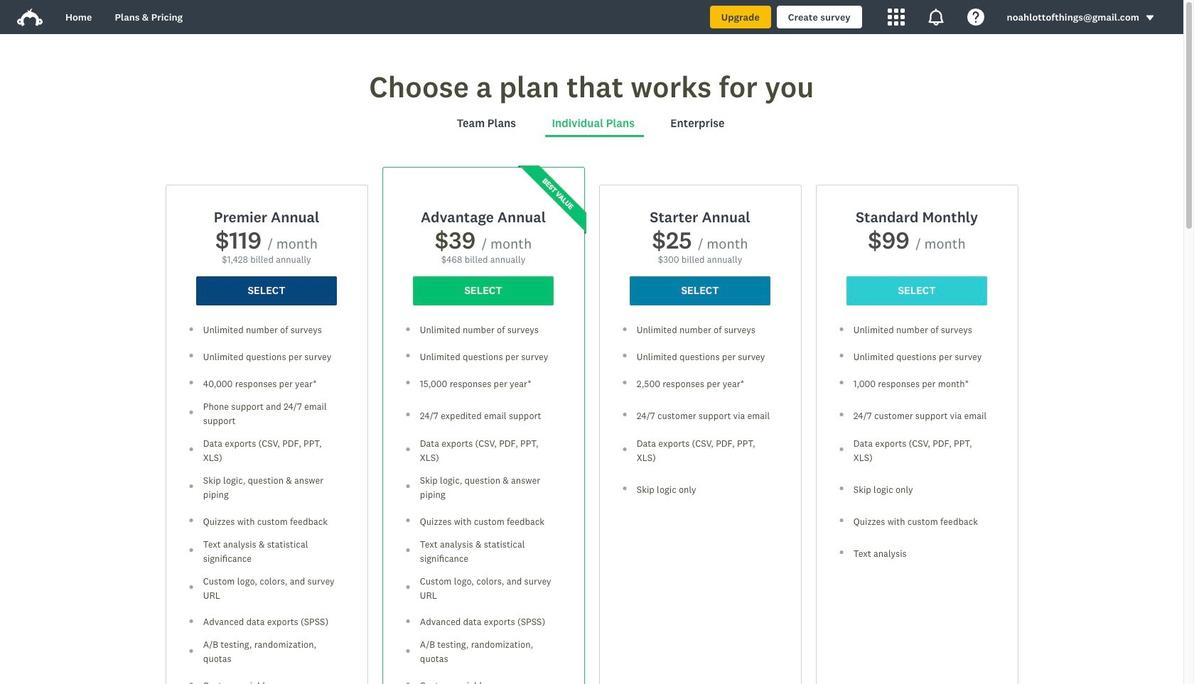 Task type: vqa. For each thing, say whether or not it's contained in the screenshot.
the Dropdown arrow icon
no



Task type: describe. For each thing, give the bounding box(es) containing it.
help icon image
[[967, 9, 984, 26]]

2 products icon image from the left
[[927, 9, 944, 26]]



Task type: locate. For each thing, give the bounding box(es) containing it.
dropdown arrow image
[[1145, 13, 1155, 23]]

products icon image
[[888, 9, 905, 26], [927, 9, 944, 26]]

1 products icon image from the left
[[888, 9, 905, 26]]

0 horizontal spatial products icon image
[[888, 9, 905, 26]]

1 horizontal spatial products icon image
[[927, 9, 944, 26]]

surveymonkey logo image
[[17, 9, 43, 26]]



